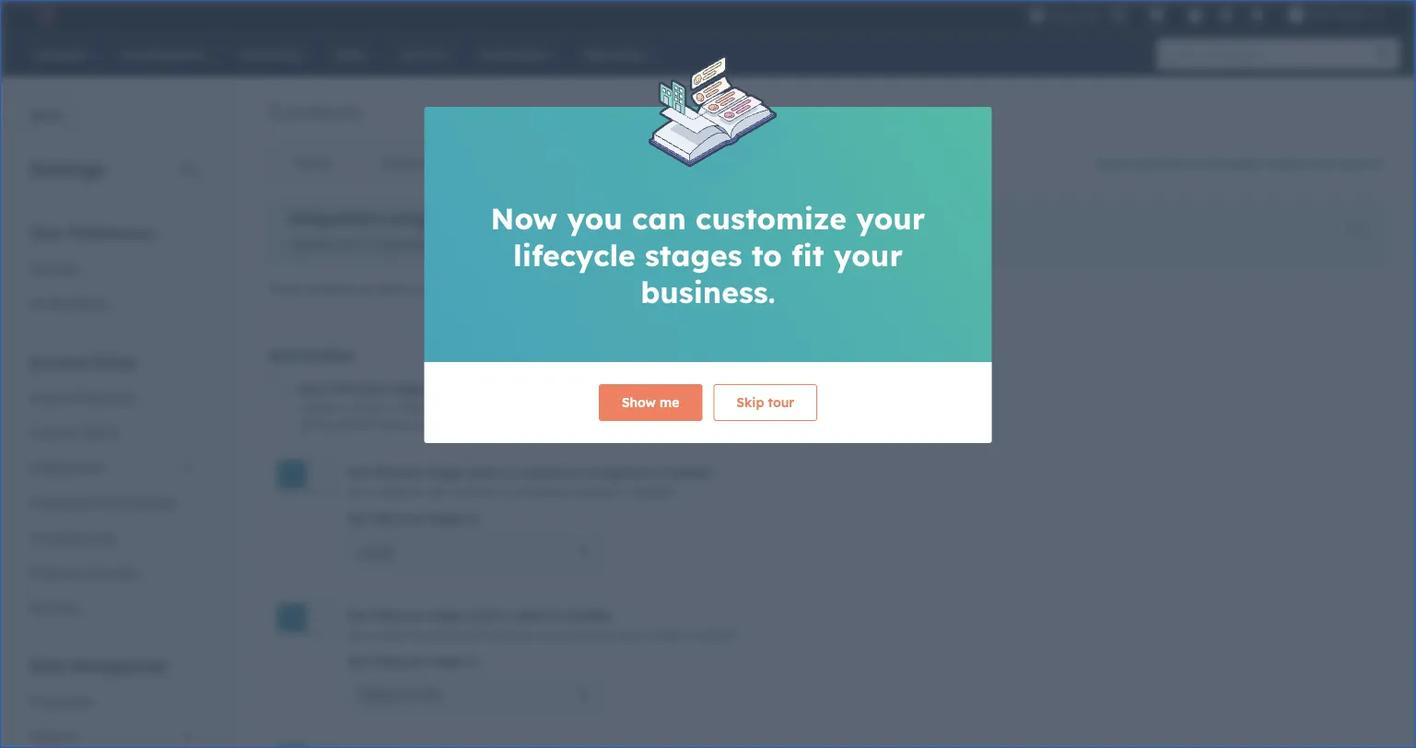 Task type: vqa. For each thing, say whether or not it's contained in the screenshot.
The Opportunity
yes



Task type: locate. For each thing, give the bounding box(es) containing it.
1 horizontal spatial and
[[593, 281, 617, 297]]

1 account from the top
[[29, 353, 89, 371]]

show me button
[[599, 385, 703, 421]]

lifecycle down apply
[[372, 464, 424, 480]]

lifecycle up opportunity
[[372, 654, 424, 670]]

company
[[451, 417, 499, 431], [586, 464, 645, 480]]

1 horizontal spatial company
[[586, 464, 645, 480]]

deal
[[517, 608, 544, 624], [660, 628, 683, 642]]

0 vertical spatial integrations
[[288, 209, 382, 228]]

company up hubspot
[[586, 464, 645, 480]]

0 vertical spatial in
[[1190, 155, 1202, 171]]

&
[[67, 424, 76, 441], [78, 565, 87, 581]]

update.
[[798, 209, 855, 228]]

sync lifecycle stages update a contact's lifecycle stage whenever their primary company's stage changes. note: this setting doesn't apply when a company moves backwards in your process.
[[298, 380, 795, 431]]

lifecycle up the lead
[[372, 510, 424, 527]]

set lifecycle stage to up opportunity
[[347, 654, 480, 670]]

menu
[[1027, 0, 1395, 29]]

self made
[[1309, 7, 1365, 22]]

process.
[[638, 417, 681, 431]]

illustration of open book with information image
[[621, 55, 796, 185]]

setup down contacts
[[295, 155, 330, 171]]

for
[[537, 209, 558, 228], [410, 485, 425, 499], [410, 628, 425, 642]]

setup
[[295, 155, 330, 171], [94, 353, 136, 371]]

contacts right associated
[[488, 628, 533, 642]]

for inside alert
[[537, 209, 558, 228]]

1 vertical spatial for
[[410, 485, 425, 499]]

fit
[[792, 237, 825, 274]]

contacts left as at the left top of page
[[304, 281, 357, 297]]

settings image
[[1219, 8, 1235, 24]]

company inside the sync lifecycle stages update a contact's lifecycle stage whenever their primary company's stage changes. note: this setting doesn't apply when a company moves backwards in your process.
[[451, 417, 499, 431]]

1 vertical spatial &
[[78, 565, 87, 581]]

0 vertical spatial and
[[593, 281, 617, 297]]

and inside set lifecycle stage when a deal is created set a stage for associated contacts and companies when a deal is created
[[536, 628, 556, 642]]

notifications link
[[18, 286, 206, 321]]

properties down integrations using preset values for the 'lifecyclestage' will need to update.
[[535, 236, 602, 252]]

set
[[347, 464, 368, 480], [347, 485, 365, 499], [347, 510, 368, 527], [347, 608, 368, 624], [347, 628, 365, 642], [347, 654, 368, 670]]

track contacts as they move through your marketing and sales processes.
[[268, 281, 721, 297]]

more
[[762, 281, 796, 297]]

2 vertical spatial in
[[618, 485, 627, 499]]

upgrade
[[1050, 8, 1099, 24]]

stage
[[445, 401, 475, 415], [661, 401, 691, 415], [428, 464, 463, 480], [378, 485, 407, 499], [428, 510, 463, 527], [428, 608, 463, 624], [378, 628, 407, 642], [428, 654, 463, 670]]

4 set from the top
[[347, 608, 368, 624]]

and right associated
[[536, 628, 556, 642]]

the right get in the top of the page
[[693, 236, 712, 252]]

1 horizontal spatial in
[[618, 485, 627, 499]]

tracking code link
[[18, 520, 206, 555]]

0 horizontal spatial and
[[536, 628, 556, 642]]

0 vertical spatial properties
[[535, 236, 602, 252]]

link opens in a new window image
[[944, 279, 957, 301], [944, 284, 957, 297]]

to left use
[[438, 236, 450, 252]]

notifications image
[[1250, 8, 1266, 25]]

for left new
[[410, 485, 425, 499]]

1 horizontal spatial is
[[649, 464, 659, 480]]

set lifecycle stage to down new
[[347, 510, 480, 527]]

stages
[[645, 237, 742, 274], [898, 281, 940, 297], [388, 380, 429, 396]]

now you can customize your lifecycle stages to fit your business. dialog
[[424, 55, 992, 444]]

or right contact
[[568, 464, 582, 480]]

contacts right view
[[1131, 155, 1186, 171]]

link opens in a new window image
[[1371, 154, 1384, 176], [1371, 159, 1384, 171], [633, 237, 646, 255], [633, 239, 646, 252]]

using
[[387, 209, 428, 228]]

0 vertical spatial is
[[649, 464, 659, 480]]

privacy & consent link
[[18, 555, 206, 590]]

contacts inside the set lifecycle stage when a contact or company is created set a stage for new contacts or companies created in hubspot
[[452, 485, 497, 499]]

is
[[649, 464, 659, 480], [548, 608, 558, 624], [686, 628, 694, 642]]

setup up account defaults link
[[94, 353, 136, 371]]

5 set from the top
[[347, 628, 365, 642]]

contacts
[[1131, 155, 1186, 171], [304, 281, 357, 297], [452, 485, 497, 499], [488, 628, 533, 642]]

stages inside the now you can customize your lifecycle stages to fit your business.
[[645, 237, 742, 274]]

set lifecycle stage when a contact or company is created set a stage for new contacts or companies created in hubspot
[[347, 464, 711, 499]]

company inside the set lifecycle stage when a contact or company is created set a stage for new contacts or companies created in hubspot
[[586, 464, 645, 480]]

the
[[1206, 155, 1227, 171], [563, 209, 587, 228], [479, 236, 498, 252], [693, 236, 712, 252], [776, 236, 795, 252]]

0 vertical spatial deal
[[517, 608, 544, 624]]

associations
[[383, 155, 459, 171]]

integrations down 'setup' link
[[288, 209, 382, 228]]

0 horizontal spatial in
[[599, 417, 609, 431]]

crm properties api link
[[502, 236, 649, 255]]

upgrade image
[[1029, 8, 1046, 24]]

0 vertical spatial setup
[[295, 155, 330, 171]]

1 vertical spatial update
[[298, 401, 337, 415]]

settings link
[[1215, 5, 1238, 24]]

objects
[[29, 729, 76, 745]]

navigation
[[268, 140, 822, 186]]

your
[[857, 200, 926, 237], [337, 236, 364, 252], [834, 237, 903, 274], [497, 281, 524, 297], [612, 417, 635, 431]]

when
[[410, 417, 438, 431], [467, 464, 501, 480], [467, 608, 501, 624], [620, 628, 647, 642]]

contact
[[517, 464, 565, 480]]

1 horizontal spatial properties
[[535, 236, 602, 252]]

1 horizontal spatial or
[[568, 464, 582, 480]]

privacy
[[29, 565, 74, 581]]

made
[[1333, 7, 1365, 22]]

0 vertical spatial for
[[537, 209, 558, 228]]

0 horizontal spatial stages
[[388, 380, 429, 396]]

lead
[[358, 543, 392, 561]]

0 vertical spatial company
[[451, 417, 499, 431]]

get
[[669, 236, 689, 252]]

0 horizontal spatial &
[[67, 424, 76, 441]]

business.
[[641, 274, 776, 311]]

1 horizontal spatial deal
[[660, 628, 683, 642]]

apply
[[378, 417, 407, 431]]

company down whenever
[[451, 417, 499, 431]]

a
[[340, 401, 347, 415], [441, 417, 448, 431], [504, 464, 513, 480], [368, 485, 374, 499], [504, 608, 513, 624], [368, 628, 374, 642], [650, 628, 657, 642]]

self made button
[[1277, 0, 1393, 29]]

1 vertical spatial integrations
[[29, 459, 105, 476]]

1 set lifecycle stage to from the top
[[347, 510, 480, 527]]

lifecycle
[[513, 237, 636, 274], [842, 281, 894, 297], [332, 380, 384, 396], [401, 401, 442, 415], [372, 464, 424, 480], [372, 510, 424, 527], [372, 608, 424, 624], [372, 654, 424, 670]]

the for to get the details of the property.
[[776, 236, 795, 252]]

& right users
[[67, 424, 76, 441]]

integrations inside button
[[29, 459, 105, 476]]

the right of
[[776, 236, 795, 252]]

integrations inside alert
[[288, 209, 382, 228]]

data management element
[[18, 656, 206, 748]]

account
[[29, 353, 89, 371], [29, 389, 79, 406]]

0 vertical spatial set lifecycle stage to
[[347, 510, 480, 527]]

in left data
[[1190, 155, 1202, 171]]

lifecycle down the lead
[[372, 608, 424, 624]]

lifecycle inside set lifecycle stage when a deal is created set a stage for associated contacts and companies when a deal is created
[[372, 608, 424, 624]]

setup link
[[269, 141, 356, 185]]

preferences
[[68, 224, 154, 242]]

stage left new
[[378, 485, 407, 499]]

1 vertical spatial company
[[586, 464, 645, 480]]

1 vertical spatial in
[[599, 417, 609, 431]]

users
[[29, 424, 64, 441]]

data
[[29, 657, 66, 675]]

& inside privacy & consent link
[[78, 565, 87, 581]]

to inside the now you can customize your lifecycle stages to fit your business.
[[752, 237, 782, 274]]

1 vertical spatial properties
[[29, 694, 92, 710]]

1 vertical spatial or
[[500, 485, 511, 499]]

setup inside "navigation"
[[295, 155, 330, 171]]

move
[[409, 281, 442, 297]]

0 vertical spatial update
[[288, 236, 333, 252]]

values
[[484, 209, 532, 228]]

or up lead popup button at the left of the page
[[500, 485, 511, 499]]

2 vertical spatial stages
[[388, 380, 429, 396]]

properties inside data management "element"
[[29, 694, 92, 710]]

hubspot link
[[22, 4, 69, 26]]

hubspot
[[630, 485, 676, 499]]

settings
[[29, 157, 105, 180]]

1 horizontal spatial &
[[78, 565, 87, 581]]

0 vertical spatial account
[[29, 353, 89, 371]]

& inside users & teams link
[[67, 424, 76, 441]]

0 horizontal spatial integrations
[[29, 459, 105, 476]]

for up crm properties api
[[537, 209, 558, 228]]

associated
[[428, 628, 485, 642]]

lifecycle up marketing
[[513, 237, 636, 274]]

1 vertical spatial is
[[548, 608, 558, 624]]

general
[[29, 260, 77, 277]]

update up the track
[[288, 236, 333, 252]]

1 horizontal spatial setup
[[295, 155, 330, 171]]

security link
[[18, 590, 206, 625]]

lifecycle inside the set lifecycle stage when a contact or company is created set a stage for new contacts or companies created in hubspot
[[372, 464, 424, 480]]

new
[[428, 485, 449, 499]]

the right use
[[479, 236, 498, 252]]

this
[[775, 401, 795, 415]]

& right privacy
[[78, 565, 87, 581]]

your up as at the left top of page
[[337, 236, 364, 252]]

integrations
[[288, 209, 382, 228], [29, 459, 105, 476]]

the up crm properties api link
[[563, 209, 587, 228]]

Search HubSpot search field
[[1158, 39, 1383, 70]]

integrations using preset values for the 'lifecyclestage' will need to update. alert
[[268, 201, 1387, 263]]

customization
[[708, 155, 795, 171]]

2 account from the top
[[29, 389, 79, 406]]

0 horizontal spatial properties
[[29, 694, 92, 710]]

2 vertical spatial is
[[686, 628, 694, 642]]

account defaults link
[[18, 380, 206, 415]]

1 horizontal spatial stages
[[645, 237, 742, 274]]

1 horizontal spatial integrations
[[288, 209, 382, 228]]

2 horizontal spatial in
[[1190, 155, 1202, 171]]

search image
[[1378, 48, 1391, 61]]

1 vertical spatial set lifecycle stage to
[[347, 654, 480, 670]]

1 vertical spatial account
[[29, 389, 79, 406]]

is inside the set lifecycle stage when a contact or company is created set a stage for new contacts or companies created in hubspot
[[649, 464, 659, 480]]

0 horizontal spatial deal
[[517, 608, 544, 624]]

help button
[[1180, 0, 1212, 29]]

in inside the set lifecycle stage when a contact or company is created set a stage for new contacts or companies created in hubspot
[[618, 485, 627, 499]]

search button
[[1369, 39, 1400, 70]]

contacts right new
[[452, 485, 497, 499]]

& for users
[[67, 424, 76, 441]]

1 vertical spatial and
[[536, 628, 556, 642]]

to up more
[[752, 237, 782, 274]]

1 link opens in a new window image from the top
[[944, 279, 957, 301]]

2 horizontal spatial is
[[686, 628, 694, 642]]

your up learn more about lifecycle stages link at top right
[[834, 237, 903, 274]]

1 vertical spatial deal
[[660, 628, 683, 642]]

in down company's at the left of page
[[599, 417, 609, 431]]

link opens in a new window image inside learn more about lifecycle stages link
[[944, 284, 957, 297]]

when inside the set lifecycle stage when a contact or company is created set a stage for new contacts or companies created in hubspot
[[467, 464, 501, 480]]

for inside set lifecycle stage when a deal is created set a stage for associated contacts and companies when a deal is created
[[410, 628, 425, 642]]

0 horizontal spatial setup
[[94, 353, 136, 371]]

3 set from the top
[[347, 510, 368, 527]]

to right need
[[778, 209, 793, 228]]

company's
[[601, 401, 658, 415]]

account up users
[[29, 389, 79, 406]]

marketplaces image
[[1149, 8, 1166, 25]]

stages inside the sync lifecycle stages update a contact's lifecycle stage whenever their primary company's stage changes. note: this setting doesn't apply when a company moves backwards in your process.
[[388, 380, 429, 396]]

and left sales
[[593, 281, 617, 297]]

account up account defaults
[[29, 353, 89, 371]]

update up setting
[[298, 401, 337, 415]]

and
[[593, 281, 617, 297], [536, 628, 556, 642]]

stage up process.
[[661, 401, 691, 415]]

use
[[454, 236, 475, 252]]

0 vertical spatial stages
[[645, 237, 742, 274]]

in left hubspot
[[618, 485, 627, 499]]

data
[[1231, 155, 1261, 171]]

0 horizontal spatial company
[[451, 417, 499, 431]]

2 vertical spatial for
[[410, 628, 425, 642]]

your preferences element
[[18, 223, 206, 321]]

properties up objects
[[29, 694, 92, 710]]

integrations up marketplace
[[29, 459, 105, 476]]

2 set lifecycle stage to from the top
[[347, 654, 480, 670]]

downloads
[[109, 494, 176, 511]]

2 horizontal spatial stages
[[898, 281, 940, 297]]

1 vertical spatial companies
[[559, 628, 617, 642]]

'lifecyclestage'
[[591, 209, 701, 228]]

lifecycle up apply
[[401, 401, 442, 415]]

0 vertical spatial companies
[[514, 485, 571, 499]]

0 vertical spatial &
[[67, 424, 76, 441]]

2 link opens in a new window image from the top
[[944, 284, 957, 297]]

for left associated
[[410, 628, 425, 642]]

1 vertical spatial stages
[[898, 281, 940, 297]]

0 horizontal spatial or
[[500, 485, 511, 499]]

properties
[[535, 236, 602, 252], [29, 694, 92, 710]]

through
[[446, 281, 493, 297]]

your down company's at the left of page
[[612, 417, 635, 431]]



Task type: describe. For each thing, give the bounding box(es) containing it.
the for update your integration to use the
[[479, 236, 498, 252]]

self
[[1309, 7, 1330, 22]]

stage up associated
[[428, 608, 463, 624]]

opportunity
[[358, 686, 442, 704]]

lifecycle right about
[[842, 281, 894, 297]]

about
[[800, 281, 838, 297]]

whenever
[[478, 401, 527, 415]]

me
[[660, 395, 680, 411]]

as
[[361, 281, 375, 297]]

marketplaces button
[[1138, 0, 1177, 29]]

ruby anderson image
[[1288, 6, 1305, 23]]

& for privacy
[[78, 565, 87, 581]]

1 set from the top
[[347, 464, 368, 480]]

skip tour button
[[714, 385, 818, 421]]

to left get in the top of the page
[[653, 236, 665, 252]]

your inside the integrations using preset values for the 'lifecyclestage' will need to update. alert
[[337, 236, 364, 252]]

privacy & consent
[[29, 565, 140, 581]]

0 vertical spatial or
[[568, 464, 582, 480]]

set lifecycle stage to for lead
[[347, 510, 480, 527]]

lifecycle inside the now you can customize your lifecycle stages to fit your business.
[[513, 237, 636, 274]]

help image
[[1188, 8, 1204, 25]]

update inside the integrations using preset values for the 'lifecyclestage' will need to update. alert
[[288, 236, 333, 252]]

back link
[[0, 98, 75, 134]]

update inside the sync lifecycle stages update a contact's lifecycle stage whenever their primary company's stage changes. note: this setting doesn't apply when a company moves backwards in your process.
[[298, 401, 337, 415]]

management
[[70, 657, 168, 675]]

moves
[[502, 417, 536, 431]]

view contacts in the data model overview
[[1096, 155, 1368, 171]]

0 horizontal spatial is
[[548, 608, 558, 624]]

stage up new
[[428, 464, 463, 480]]

skip
[[737, 395, 764, 411]]

marketplace
[[29, 494, 105, 511]]

notifications button
[[1242, 0, 1274, 29]]

need
[[737, 209, 773, 228]]

marketing
[[527, 281, 590, 297]]

properties inside the integrations using preset values for the 'lifecyclestage' will need to update. alert
[[535, 236, 602, 252]]

learn more about lifecycle stages
[[721, 281, 940, 297]]

stage down new
[[428, 510, 463, 527]]

lifecycle
[[512, 155, 568, 171]]

account setup
[[29, 353, 136, 371]]

defaults
[[83, 389, 134, 406]]

account defaults
[[29, 389, 134, 406]]

your right through
[[497, 281, 524, 297]]

view
[[1096, 155, 1127, 171]]

integrations using preset values for the 'lifecyclestage' will need to update.
[[288, 209, 855, 228]]

opportunity button
[[347, 677, 606, 714]]

for inside the set lifecycle stage when a contact or company is created set a stage for new contacts or companies created in hubspot
[[410, 485, 425, 499]]

crm
[[502, 236, 531, 252]]

the left data
[[1206, 155, 1227, 171]]

integrations for integrations using preset values for the 'lifecyclestage' will need to update.
[[288, 209, 382, 228]]

set lifecycle stage when a deal is created set a stage for associated contacts and companies when a deal is created
[[347, 608, 737, 642]]

marketplace downloads link
[[18, 485, 206, 520]]

set lifecycle stage to for opportunity
[[347, 654, 480, 670]]

track
[[268, 281, 301, 297]]

crm properties api
[[502, 236, 630, 252]]

property.
[[799, 236, 854, 252]]

back
[[30, 107, 63, 123]]

backwards
[[540, 417, 596, 431]]

hubspot image
[[33, 4, 55, 26]]

contacts inside set lifecycle stage when a deal is created set a stage for associated contacts and companies when a deal is created
[[488, 628, 533, 642]]

preset
[[432, 209, 479, 228]]

calling icon button
[[1103, 3, 1134, 27]]

general link
[[18, 251, 206, 286]]

companies inside the set lifecycle stage when a contact or company is created set a stage for new contacts or companies created in hubspot
[[514, 485, 571, 499]]

stage
[[572, 155, 609, 171]]

menu containing self made
[[1027, 0, 1395, 29]]

lead button
[[347, 533, 606, 570]]

integrations for integrations
[[29, 459, 105, 476]]

your preferences
[[29, 224, 154, 242]]

when inside the sync lifecycle stages update a contact's lifecycle stage whenever their primary company's stage changes. note: this setting doesn't apply when a company moves backwards in your process.
[[410, 417, 438, 431]]

integration
[[368, 236, 434, 252]]

account for account setup
[[29, 353, 89, 371]]

lifecycle stage
[[512, 155, 609, 171]]

lifecycle stage link
[[485, 141, 635, 185]]

account setup element
[[18, 352, 206, 625]]

skip tour
[[737, 395, 795, 411]]

customize
[[696, 200, 847, 237]]

doesn't
[[337, 417, 375, 431]]

2 set from the top
[[347, 485, 365, 499]]

learn more about lifecycle stages link
[[721, 279, 960, 301]]

close image
[[1353, 224, 1364, 235]]

your inside the sync lifecycle stages update a contact's lifecycle stage whenever their primary company's stage changes. note: this setting doesn't apply when a company moves backwards in your process.
[[612, 417, 635, 431]]

tour
[[768, 395, 795, 411]]

stage down associated
[[428, 654, 463, 670]]

6 set from the top
[[347, 654, 368, 670]]

will
[[706, 209, 732, 228]]

overview
[[1309, 155, 1368, 171]]

stage left whenever
[[445, 401, 475, 415]]

changes.
[[694, 401, 740, 415]]

account for account defaults
[[29, 389, 79, 406]]

api
[[606, 236, 630, 252]]

in inside the sync lifecycle stages update a contact's lifecycle stage whenever their primary company's stage changes. note: this setting doesn't apply when a company moves backwards in your process.
[[599, 417, 609, 431]]

marketplace downloads
[[29, 494, 176, 511]]

model
[[1265, 155, 1305, 171]]

record
[[662, 155, 705, 171]]

you
[[567, 200, 623, 237]]

security
[[29, 600, 79, 616]]

tracking code
[[29, 530, 116, 546]]

associations link
[[356, 141, 485, 185]]

your
[[29, 224, 63, 242]]

teams
[[80, 424, 119, 441]]

to up lead popup button at the left of the page
[[467, 510, 480, 527]]

can
[[632, 200, 687, 237]]

of
[[760, 236, 772, 252]]

note:
[[743, 401, 771, 415]]

stage up opportunity
[[378, 628, 407, 642]]

to down associated
[[467, 654, 480, 670]]

companies inside set lifecycle stage when a deal is created set a stage for associated contacts and companies when a deal is created
[[559, 628, 617, 642]]

1 vertical spatial setup
[[94, 353, 136, 371]]

processes.
[[654, 281, 717, 297]]

now you can customize your lifecycle stages to fit your business.
[[491, 200, 926, 311]]

consent
[[91, 565, 140, 581]]

lifecycle up contact's
[[332, 380, 384, 396]]

calling icon image
[[1110, 7, 1127, 24]]

your right update.
[[857, 200, 926, 237]]

tracking
[[29, 530, 81, 546]]

data management
[[29, 657, 168, 675]]

show
[[622, 395, 656, 411]]

contact's
[[350, 401, 398, 415]]

primary
[[557, 401, 598, 415]]

to get the details of the property.
[[649, 236, 854, 252]]

navigation containing setup
[[268, 140, 822, 186]]

the for integrations using preset values for the 'lifecyclestage' will need to update.
[[563, 209, 587, 228]]

learn
[[721, 281, 758, 297]]



